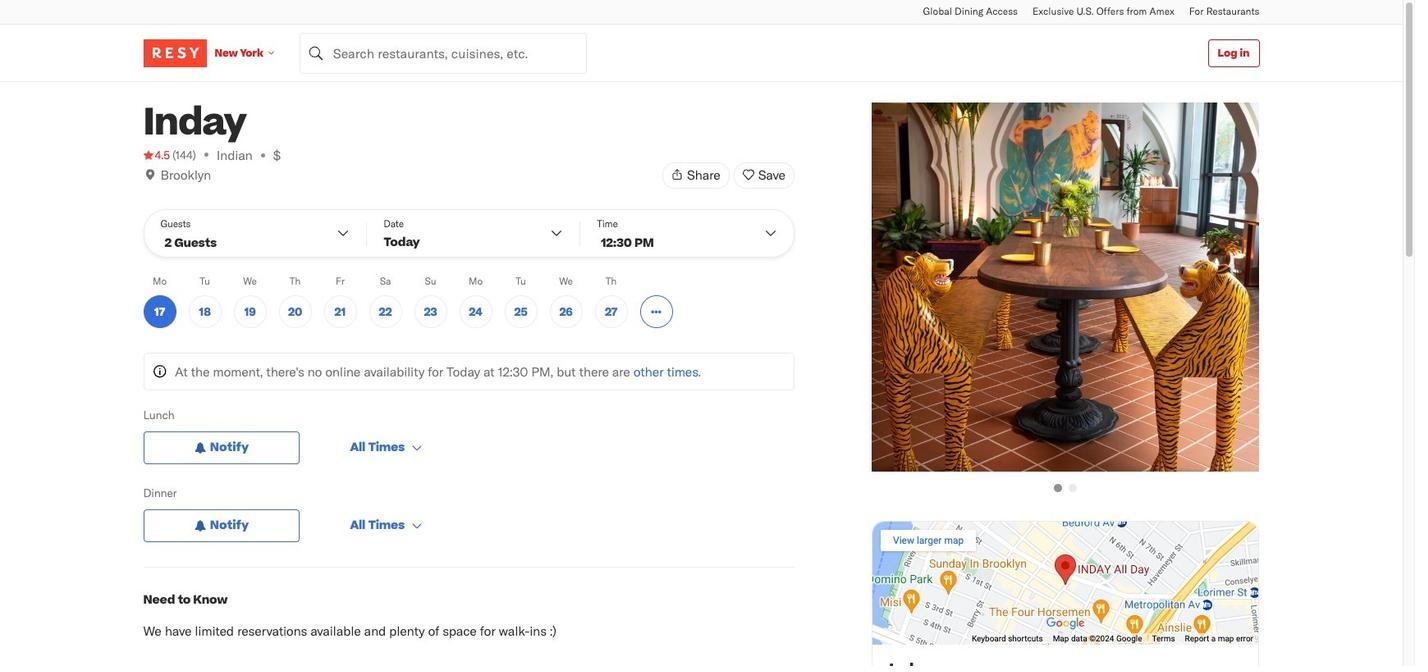 Task type: vqa. For each thing, say whether or not it's contained in the screenshot.
field
yes



Task type: locate. For each thing, give the bounding box(es) containing it.
Search restaurants, cuisines, etc. text field
[[300, 32, 587, 74]]

None field
[[300, 32, 587, 74]]



Task type: describe. For each thing, give the bounding box(es) containing it.
4.5 out of 5 stars image
[[143, 147, 170, 163]]



